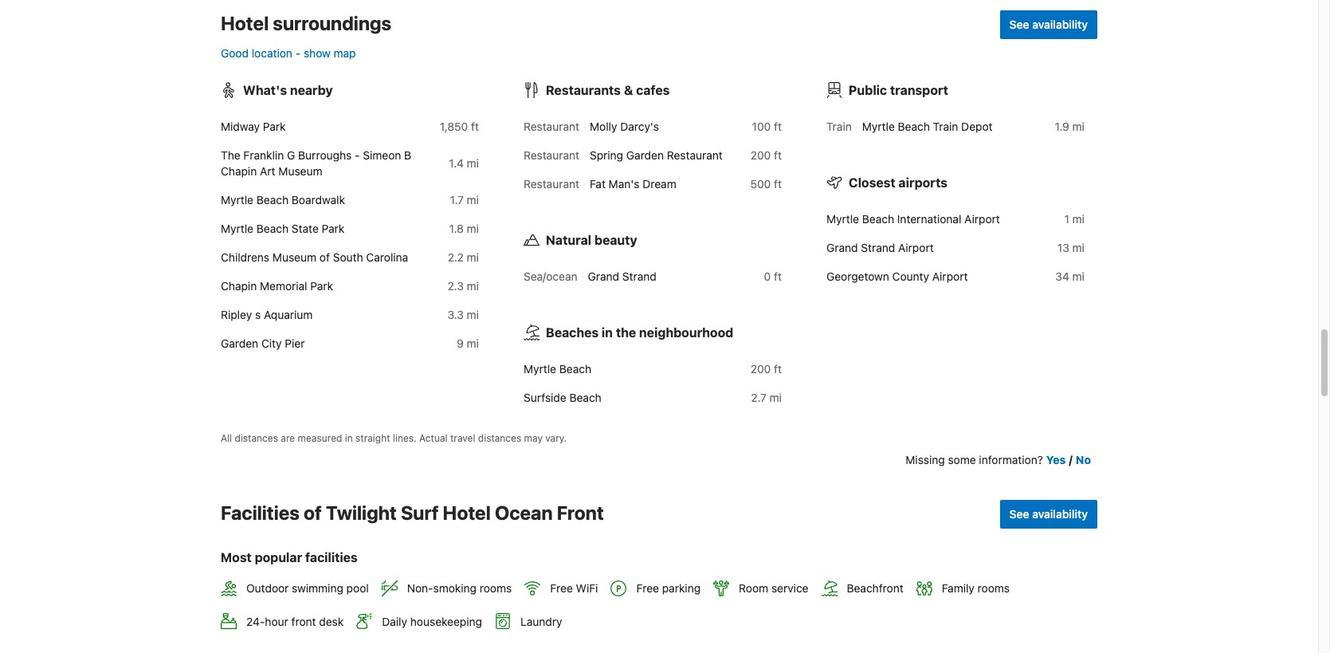 Task type: locate. For each thing, give the bounding box(es) containing it.
mi right 1.8
[[467, 222, 479, 235]]

grand for grand strand
[[588, 270, 620, 283]]

2 chapin from the top
[[221, 279, 257, 293]]

1.4 mi
[[449, 156, 479, 170]]

0 horizontal spatial rooms
[[480, 582, 512, 595]]

airport right county
[[933, 270, 968, 283]]

1.7 mi
[[450, 193, 479, 207]]

1 vertical spatial 200
[[751, 362, 771, 376]]

hotel surroundings
[[221, 12, 392, 34]]

myrtle down public
[[863, 120, 895, 133]]

0 vertical spatial availability
[[1033, 18, 1088, 31]]

mi for 1.7 mi
[[467, 193, 479, 207]]

restaurant up dream
[[667, 148, 723, 162]]

1 horizontal spatial free
[[637, 582, 659, 595]]

mi right 3.3
[[467, 308, 479, 321]]

see for hotel surroundings
[[1010, 18, 1030, 31]]

mi right 9
[[467, 337, 479, 350]]

myrtle up childrens
[[221, 222, 254, 235]]

train left depot
[[933, 120, 959, 133]]

beach up grand strand airport
[[863, 212, 895, 226]]

2.3
[[448, 279, 464, 293]]

2 distances from the left
[[478, 432, 522, 444]]

strand down beauty
[[623, 270, 657, 283]]

missing some information? yes / no
[[906, 453, 1092, 467]]

200 up 500
[[751, 148, 771, 162]]

0 horizontal spatial -
[[296, 46, 301, 60]]

0 horizontal spatial free
[[550, 582, 573, 595]]

1 horizontal spatial strand
[[861, 241, 896, 254]]

1 vertical spatial see availability button
[[1000, 500, 1098, 529]]

beauty
[[595, 233, 638, 247]]

see for facilities of twilight surf hotel ocean front
[[1010, 507, 1030, 521]]

laundry
[[521, 615, 563, 628]]

beachfront
[[847, 582, 904, 595]]

park right state
[[322, 222, 345, 235]]

1 see availability from the top
[[1010, 18, 1088, 31]]

200 ft up the 2.7 mi
[[751, 362, 782, 376]]

200 ft
[[751, 148, 782, 162], [751, 362, 782, 376]]

myrtle for myrtle beach international airport
[[827, 212, 860, 226]]

- left simeon
[[355, 148, 360, 162]]

1 vertical spatial -
[[355, 148, 360, 162]]

2.2
[[448, 250, 464, 264]]

1 vertical spatial see
[[1010, 507, 1030, 521]]

0 vertical spatial park
[[263, 120, 286, 133]]

art
[[260, 164, 276, 178]]

what's nearby
[[243, 83, 333, 97]]

georgetown
[[827, 270, 890, 283]]

0 vertical spatial museum
[[279, 164, 323, 178]]

200 ft up '500 ft'
[[751, 148, 782, 162]]

1 availability from the top
[[1033, 18, 1088, 31]]

0 vertical spatial hotel
[[221, 12, 269, 34]]

beach down the myrtle beach boardwalk
[[257, 222, 289, 235]]

mi right 1
[[1073, 212, 1085, 226]]

mi right 13
[[1073, 241, 1085, 254]]

0 vertical spatial see
[[1010, 18, 1030, 31]]

1 vertical spatial availability
[[1033, 507, 1088, 521]]

0 vertical spatial of
[[320, 250, 330, 264]]

1 vertical spatial see availability
[[1010, 507, 1088, 521]]

200 up 2.7
[[751, 362, 771, 376]]

distances left may on the left
[[478, 432, 522, 444]]

rooms
[[480, 582, 512, 595], [978, 582, 1010, 595]]

ft right 500
[[774, 177, 782, 191]]

9
[[457, 337, 464, 350]]

simeon
[[363, 148, 401, 162]]

restaurant left spring at the left of the page
[[524, 148, 580, 162]]

myrtle for myrtle beach train depot
[[863, 120, 895, 133]]

rooms right smoking
[[480, 582, 512, 595]]

beach down transport
[[898, 120, 930, 133]]

myrtle for myrtle beach
[[524, 362, 557, 376]]

beach up surfside beach in the bottom of the page
[[560, 362, 592, 376]]

no button
[[1076, 452, 1092, 468]]

1.4
[[449, 156, 464, 170]]

restaurant
[[524, 120, 580, 133], [524, 148, 580, 162], [667, 148, 723, 162], [524, 177, 580, 191]]

1 horizontal spatial distances
[[478, 432, 522, 444]]

1 horizontal spatial in
[[602, 325, 613, 340]]

grand up georgetown
[[827, 241, 858, 254]]

housekeeping
[[411, 615, 482, 628]]

see availability for hotel surroundings
[[1010, 18, 1088, 31]]

0 vertical spatial grand
[[827, 241, 858, 254]]

grand strand
[[588, 270, 657, 283]]

2 see availability from the top
[[1010, 507, 1088, 521]]

myrtle beach state park
[[221, 222, 345, 235]]

hotel right surf
[[443, 502, 491, 524]]

strand for grand strand airport
[[861, 241, 896, 254]]

500
[[751, 177, 771, 191]]

0 vertical spatial 200 ft
[[751, 148, 782, 162]]

museum down state
[[273, 250, 317, 264]]

0 vertical spatial airport
[[965, 212, 1001, 226]]

1.9
[[1055, 120, 1070, 133]]

1,850
[[440, 120, 468, 133]]

ft right 0
[[774, 270, 782, 283]]

0 vertical spatial garden
[[627, 148, 664, 162]]

see availability for facilities of twilight surf hotel ocean front
[[1010, 507, 1088, 521]]

1 vertical spatial airport
[[899, 241, 934, 254]]

garden down darcy's on the left
[[627, 148, 664, 162]]

1 horizontal spatial train
[[933, 120, 959, 133]]

0 vertical spatial 200
[[751, 148, 771, 162]]

mi for 1.9 mi
[[1073, 120, 1085, 133]]

myrtle beach international airport
[[827, 212, 1001, 226]]

park down childrens museum of south carolina
[[310, 279, 333, 293]]

restaurant down restaurants
[[524, 120, 580, 133]]

0 horizontal spatial train
[[827, 120, 852, 133]]

1 vertical spatial of
[[304, 502, 322, 524]]

train down public
[[827, 120, 852, 133]]

natural
[[546, 233, 592, 247]]

ft up the 2.7 mi
[[774, 362, 782, 376]]

mi right 2.7
[[770, 391, 782, 404]]

in
[[602, 325, 613, 340], [345, 432, 353, 444]]

0 vertical spatial strand
[[861, 241, 896, 254]]

restaurant for molly darcy's
[[524, 120, 580, 133]]

hotel
[[221, 12, 269, 34], [443, 502, 491, 524]]

1 vertical spatial hotel
[[443, 502, 491, 524]]

ripley s aquarium
[[221, 308, 313, 321]]

- left show
[[296, 46, 301, 60]]

midway
[[221, 120, 260, 133]]

ft down 100 ft
[[774, 148, 782, 162]]

distances
[[235, 432, 278, 444], [478, 432, 522, 444]]

restaurant left fat
[[524, 177, 580, 191]]

ft for grand strand
[[774, 270, 782, 283]]

mi
[[1073, 120, 1085, 133], [467, 156, 479, 170], [467, 193, 479, 207], [1073, 212, 1085, 226], [467, 222, 479, 235], [1073, 241, 1085, 254], [467, 250, 479, 264], [1073, 270, 1085, 283], [467, 279, 479, 293], [467, 308, 479, 321], [467, 337, 479, 350], [770, 391, 782, 404]]

twilight
[[326, 502, 397, 524]]

service
[[772, 582, 809, 595]]

of left south
[[320, 250, 330, 264]]

beach for state
[[257, 222, 289, 235]]

2 see from the top
[[1010, 507, 1030, 521]]

garden
[[627, 148, 664, 162], [221, 337, 258, 350]]

1 vertical spatial grand
[[588, 270, 620, 283]]

2 availability from the top
[[1033, 507, 1088, 521]]

grand for grand strand airport
[[827, 241, 858, 254]]

parking
[[662, 582, 701, 595]]

0 vertical spatial chapin
[[221, 164, 257, 178]]

distances right all
[[235, 432, 278, 444]]

pier
[[285, 337, 305, 350]]

s
[[255, 308, 261, 321]]

park up franklin in the top of the page
[[263, 120, 286, 133]]

chapin down the in the left top of the page
[[221, 164, 257, 178]]

chapin
[[221, 164, 257, 178], [221, 279, 257, 293]]

airport
[[965, 212, 1001, 226], [899, 241, 934, 254], [933, 270, 968, 283]]

1 vertical spatial in
[[345, 432, 353, 444]]

1 see from the top
[[1010, 18, 1030, 31]]

1 free from the left
[[550, 582, 573, 595]]

free left wifi on the left of page
[[550, 582, 573, 595]]

mi right 2.2
[[467, 250, 479, 264]]

museum
[[279, 164, 323, 178], [273, 250, 317, 264]]

grand strand airport
[[827, 241, 934, 254]]

13
[[1058, 241, 1070, 254]]

of up facilities
[[304, 502, 322, 524]]

1 horizontal spatial hotel
[[443, 502, 491, 524]]

molly darcy's
[[590, 120, 660, 133]]

34
[[1056, 270, 1070, 283]]

myrtle up surfside
[[524, 362, 557, 376]]

childrens museum of south carolina
[[221, 250, 408, 264]]

garden down ripley
[[221, 337, 258, 350]]

&
[[624, 83, 633, 97]]

park
[[263, 120, 286, 133], [322, 222, 345, 235], [310, 279, 333, 293]]

mi right the 1.4
[[467, 156, 479, 170]]

2 see availability button from the top
[[1000, 500, 1098, 529]]

1 horizontal spatial -
[[355, 148, 360, 162]]

beach for boardwalk
[[257, 193, 289, 207]]

mi for 1 mi
[[1073, 212, 1085, 226]]

airports
[[899, 175, 948, 190]]

/
[[1070, 453, 1073, 467]]

grand
[[827, 241, 858, 254], [588, 270, 620, 283]]

1 horizontal spatial garden
[[627, 148, 664, 162]]

- inside the franklin g burroughs - simeon b chapin art museum
[[355, 148, 360, 162]]

room service
[[739, 582, 809, 595]]

what's
[[243, 83, 287, 97]]

myrtle down closest
[[827, 212, 860, 226]]

museum down g
[[279, 164, 323, 178]]

2 vertical spatial airport
[[933, 270, 968, 283]]

free for free parking
[[637, 582, 659, 595]]

1 vertical spatial 200 ft
[[751, 362, 782, 376]]

0 vertical spatial see availability
[[1010, 18, 1088, 31]]

airport down myrtle beach international airport
[[899, 241, 934, 254]]

mi right 34
[[1073, 270, 1085, 283]]

mi right 1.7 in the left top of the page
[[467, 193, 479, 207]]

1 vertical spatial strand
[[623, 270, 657, 283]]

1 horizontal spatial grand
[[827, 241, 858, 254]]

mi right 1.9
[[1073, 120, 1085, 133]]

mi for 2.2 mi
[[467, 250, 479, 264]]

memorial
[[260, 279, 307, 293]]

beach down art on the top left of page
[[257, 193, 289, 207]]

2 train from the left
[[933, 120, 959, 133]]

2.7
[[752, 391, 767, 404]]

airport right international
[[965, 212, 1001, 226]]

strand
[[861, 241, 896, 254], [623, 270, 657, 283]]

mi right 2.3
[[467, 279, 479, 293]]

fat man's dream
[[590, 177, 677, 191]]

restaurant for spring garden restaurant
[[524, 148, 580, 162]]

free left "parking"
[[637, 582, 659, 595]]

2 free from the left
[[637, 582, 659, 595]]

1 see availability button from the top
[[1000, 10, 1098, 39]]

beach
[[898, 120, 930, 133], [257, 193, 289, 207], [863, 212, 895, 226], [257, 222, 289, 235], [560, 362, 592, 376], [570, 391, 602, 404]]

100 ft
[[752, 120, 782, 133]]

1 chapin from the top
[[221, 164, 257, 178]]

beach down myrtle beach
[[570, 391, 602, 404]]

g
[[287, 148, 295, 162]]

rooms right family on the right bottom
[[978, 582, 1010, 595]]

1 horizontal spatial rooms
[[978, 582, 1010, 595]]

city
[[262, 337, 282, 350]]

0 horizontal spatial strand
[[623, 270, 657, 283]]

chapin inside the franklin g burroughs - simeon b chapin art museum
[[221, 164, 257, 178]]

in left straight
[[345, 432, 353, 444]]

availability for hotel surroundings
[[1033, 18, 1088, 31]]

9 mi
[[457, 337, 479, 350]]

1 vertical spatial garden
[[221, 337, 258, 350]]

1 vertical spatial museum
[[273, 250, 317, 264]]

of
[[320, 250, 330, 264], [304, 502, 322, 524]]

no
[[1076, 453, 1092, 467]]

good
[[221, 46, 249, 60]]

24-hour front desk
[[246, 615, 344, 628]]

surroundings
[[273, 12, 392, 34]]

free wifi
[[550, 582, 598, 595]]

daily
[[382, 615, 408, 628]]

ft right 100
[[774, 120, 782, 133]]

myrtle down the in the left top of the page
[[221, 193, 254, 207]]

1 vertical spatial chapin
[[221, 279, 257, 293]]

measured
[[298, 432, 342, 444]]

front
[[292, 615, 316, 628]]

0 horizontal spatial garden
[[221, 337, 258, 350]]

0 horizontal spatial hotel
[[221, 12, 269, 34]]

in left the
[[602, 325, 613, 340]]

strand up "georgetown county airport"
[[861, 241, 896, 254]]

hotel up good
[[221, 12, 269, 34]]

airport for grand strand airport
[[899, 241, 934, 254]]

2 vertical spatial park
[[310, 279, 333, 293]]

international
[[898, 212, 962, 226]]

outdoor swimming pool
[[246, 582, 369, 595]]

0 horizontal spatial grand
[[588, 270, 620, 283]]

grand down natural beauty
[[588, 270, 620, 283]]

0 horizontal spatial distances
[[235, 432, 278, 444]]

0 vertical spatial see availability button
[[1000, 10, 1098, 39]]

1 train from the left
[[827, 120, 852, 133]]

chapin up ripley
[[221, 279, 257, 293]]

molly
[[590, 120, 618, 133]]



Task type: describe. For each thing, give the bounding box(es) containing it.
good location - show map link
[[221, 46, 356, 60]]

3.3
[[448, 308, 464, 321]]

travel
[[451, 432, 476, 444]]

500 ft
[[751, 177, 782, 191]]

all
[[221, 432, 232, 444]]

1 200 ft from the top
[[751, 148, 782, 162]]

strand for grand strand
[[623, 270, 657, 283]]

most popular facilities
[[221, 550, 358, 565]]

closest
[[849, 175, 896, 190]]

0
[[764, 270, 771, 283]]

surf
[[401, 502, 439, 524]]

the
[[616, 325, 636, 340]]

1 rooms from the left
[[480, 582, 512, 595]]

ft for spring garden restaurant
[[774, 148, 782, 162]]

facilities of twilight surf hotel ocean front
[[221, 502, 604, 524]]

2.7 mi
[[752, 391, 782, 404]]

free for free wifi
[[550, 582, 573, 595]]

beach for train
[[898, 120, 930, 133]]

myrtle beach boardwalk
[[221, 193, 345, 207]]

boardwalk
[[292, 193, 345, 207]]

museum inside the franklin g burroughs - simeon b chapin art museum
[[279, 164, 323, 178]]

hour
[[265, 615, 289, 628]]

south
[[333, 250, 363, 264]]

childrens
[[221, 250, 270, 264]]

cafes
[[636, 83, 670, 97]]

0 vertical spatial -
[[296, 46, 301, 60]]

mi for 2.3 mi
[[467, 279, 479, 293]]

vary.
[[546, 432, 567, 444]]

mi for 34 mi
[[1073, 270, 1085, 283]]

garden city pier
[[221, 337, 305, 350]]

show
[[304, 46, 331, 60]]

most
[[221, 550, 252, 565]]

1 distances from the left
[[235, 432, 278, 444]]

mi for 1.4 mi
[[467, 156, 479, 170]]

mi for 2.7 mi
[[770, 391, 782, 404]]

burroughs
[[298, 148, 352, 162]]

room
[[739, 582, 769, 595]]

lines.
[[393, 432, 417, 444]]

myrtle beach train depot
[[863, 120, 993, 133]]

24-
[[246, 615, 265, 628]]

transport
[[891, 83, 949, 97]]

straight
[[356, 432, 390, 444]]

b
[[404, 148, 412, 162]]

ft right the '1,850' on the left
[[471, 120, 479, 133]]

mi for 13 mi
[[1073, 241, 1085, 254]]

2 200 from the top
[[751, 362, 771, 376]]

1,850 ft
[[440, 120, 479, 133]]

mi for 3.3 mi
[[467, 308, 479, 321]]

the franklin g burroughs - simeon b chapin art museum
[[221, 148, 412, 178]]

desk
[[319, 615, 344, 628]]

myrtle for myrtle beach boardwalk
[[221, 193, 254, 207]]

public transport
[[849, 83, 949, 97]]

fat
[[590, 177, 606, 191]]

yes
[[1047, 453, 1066, 467]]

sea/ocean
[[524, 270, 578, 283]]

0 horizontal spatial in
[[345, 432, 353, 444]]

1.8 mi
[[449, 222, 479, 235]]

2 200 ft from the top
[[751, 362, 782, 376]]

0 vertical spatial in
[[602, 325, 613, 340]]

wifi
[[576, 582, 598, 595]]

yes button
[[1047, 452, 1066, 468]]

neighbourhood
[[640, 325, 734, 340]]

surfside
[[524, 391, 567, 404]]

are
[[281, 432, 295, 444]]

airport for georgetown county airport
[[933, 270, 968, 283]]

facilities
[[221, 502, 300, 524]]

1
[[1065, 212, 1070, 226]]

mi for 1.8 mi
[[467, 222, 479, 235]]

all distances are measured in straight lines. actual travel distances may vary.
[[221, 432, 567, 444]]

map
[[334, 46, 356, 60]]

depot
[[962, 120, 993, 133]]

1 200 from the top
[[751, 148, 771, 162]]

beach for international
[[863, 212, 895, 226]]

myrtle beach
[[524, 362, 592, 376]]

1 vertical spatial park
[[322, 222, 345, 235]]

aquarium
[[264, 308, 313, 321]]

1.9 mi
[[1055, 120, 1085, 133]]

beaches in the neighbourhood
[[546, 325, 734, 340]]

see availability button for hotel surroundings
[[1000, 10, 1098, 39]]

availability for facilities of twilight surf hotel ocean front
[[1033, 507, 1088, 521]]

nearby
[[290, 83, 333, 97]]

swimming
[[292, 582, 344, 595]]

facilities
[[305, 550, 358, 565]]

ft for molly darcy's
[[774, 120, 782, 133]]

1.7
[[450, 193, 464, 207]]

public
[[849, 83, 888, 97]]

family
[[942, 582, 975, 595]]

myrtle for myrtle beach state park
[[221, 222, 254, 235]]

2 rooms from the left
[[978, 582, 1010, 595]]

closest airports
[[849, 175, 948, 190]]

actual
[[419, 432, 448, 444]]

spring garden restaurant
[[590, 148, 723, 162]]

ft for fat man's dream
[[774, 177, 782, 191]]

see availability button for facilities of twilight surf hotel ocean front
[[1000, 500, 1098, 529]]

non-
[[407, 582, 433, 595]]

restaurants
[[546, 83, 621, 97]]

man's
[[609, 177, 640, 191]]

0 ft
[[764, 270, 782, 283]]

chapin memorial park
[[221, 279, 333, 293]]

popular
[[255, 550, 302, 565]]

mi for 9 mi
[[467, 337, 479, 350]]

daily housekeeping
[[382, 615, 482, 628]]

ripley
[[221, 308, 252, 321]]

restaurant for fat man's dream
[[524, 177, 580, 191]]

location
[[252, 46, 293, 60]]

franklin
[[244, 148, 284, 162]]

beaches
[[546, 325, 599, 340]]

pool
[[347, 582, 369, 595]]



Task type: vqa. For each thing, say whether or not it's contained in the screenshot.


